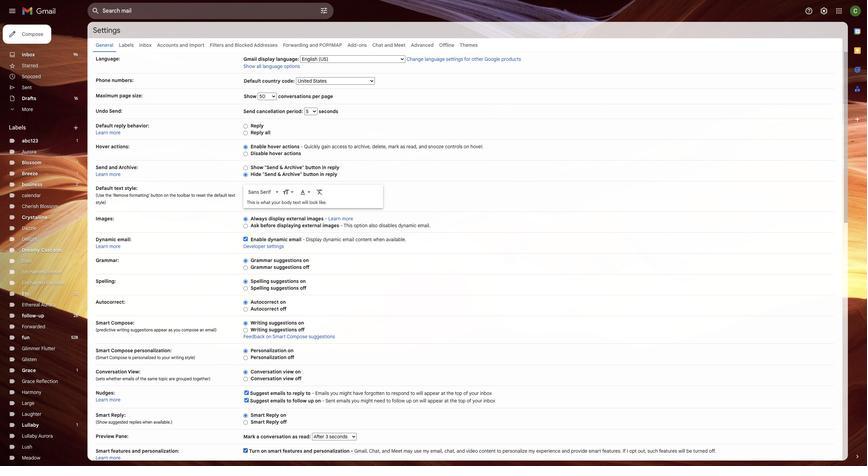 Task type: locate. For each thing, give the bounding box(es) containing it.
off for conversation view on
[[295, 376, 302, 382]]

suggestions for spelling suggestions off
[[271, 285, 299, 291]]

display up show all language options link at the left of page
[[258, 56, 275, 62]]

Writing suggestions on radio
[[243, 321, 248, 326]]

1 vertical spatial personalization
[[251, 354, 287, 361]]

1 suggest from the top
[[250, 390, 269, 397]]

formatting options toolbar
[[246, 186, 381, 198]]

0 vertical spatial inbox
[[139, 42, 152, 48]]

0 vertical spatial writing
[[251, 320, 268, 326]]

send inside send and archive: learn more
[[96, 164, 108, 171]]

sans serif option
[[247, 189, 275, 196]]

inbox inside tab list
[[139, 42, 152, 48]]

-
[[301, 144, 303, 150], [325, 216, 327, 222], [340, 223, 343, 229], [303, 237, 305, 243], [312, 390, 314, 397], [322, 398, 324, 404], [351, 448, 353, 454]]

labels inside tab list
[[119, 42, 134, 48]]

0 vertical spatial grace
[[22, 367, 36, 374]]

etc. link
[[22, 291, 31, 297]]

1 grace from the top
[[22, 367, 36, 374]]

read,
[[406, 144, 418, 150]]

1 horizontal spatial when
[[373, 237, 385, 243]]

2 horizontal spatial you
[[352, 398, 360, 404]]

inbox right labels link
[[139, 42, 152, 48]]

smart for smart features and personalization: learn more
[[96, 448, 110, 454]]

suggest emails to reply to - emails you might have forgotten to respond to will appear at the top of your inbox
[[250, 390, 492, 397]]

0 vertical spatial display
[[258, 56, 275, 62]]

1 vertical spatial inbox link
[[22, 52, 35, 58]]

more down archive:
[[109, 171, 121, 177]]

offline link
[[439, 42, 454, 48]]

smart right smart reply off option on the bottom of the page
[[251, 419, 265, 425]]

1 lullaby from the top
[[22, 422, 39, 428]]

- up "ask before displaying external images - this option also disables dynamic email."
[[325, 216, 327, 222]]

528
[[71, 335, 78, 340]]

1 horizontal spatial you
[[330, 390, 338, 397]]

emails up smart reply on in the left bottom of the page
[[270, 398, 285, 404]]

2 lullaby from the top
[[22, 433, 37, 439]]

0 horizontal spatial content
[[355, 237, 372, 243]]

4 1 from the top
[[76, 215, 78, 220]]

lush
[[22, 444, 32, 450]]

1 horizontal spatial is
[[256, 200, 259, 205]]

1 horizontal spatial style)
[[185, 355, 195, 360]]

view down conversation view on
[[283, 376, 294, 382]]

show for show "send & archive" button in reply
[[251, 164, 263, 171]]

more down nudges:
[[109, 397, 121, 403]]

0 horizontal spatial inbox link
[[22, 52, 35, 58]]

as left read:
[[292, 434, 298, 440]]

blossom up crystalline link
[[40, 203, 58, 210]]

1 personalization from the top
[[251, 348, 287, 354]]

gmail image
[[22, 4, 59, 18]]

1 vertical spatial actions
[[284, 150, 301, 157]]

autocorrect:
[[96, 299, 125, 305]]

smart down preview
[[96, 448, 110, 454]]

personalization for personalization off
[[251, 354, 287, 361]]

reply down send:
[[114, 123, 126, 129]]

labels for labels heading
[[9, 124, 26, 131]]

more inside the default reply behavior: learn more
[[109, 130, 121, 136]]

1 horizontal spatial writing
[[171, 355, 184, 360]]

1 1 from the top
[[76, 138, 78, 143]]

0 vertical spatial content
[[355, 237, 372, 243]]

suggest for suggest emails to reply to - emails you might have forgotten to respond to will appear at the top of your inbox
[[250, 390, 269, 397]]

when
[[373, 237, 385, 243], [142, 420, 153, 425]]

display
[[258, 56, 275, 62], [268, 216, 285, 222]]

smart inside smart compose personalization: (smart compose is personalized to your writing style)
[[96, 348, 110, 354]]

1 vertical spatial external
[[302, 223, 321, 229]]

view for off
[[283, 376, 294, 382]]

you down have
[[352, 398, 360, 404]]

enable inside "enable dynamic email - display dynamic email content when available. developer settings"
[[251, 237, 266, 243]]

2 suggest from the top
[[250, 398, 269, 404]]

1 vertical spatial writing
[[251, 327, 268, 333]]

1 horizontal spatial content
[[479, 448, 496, 454]]

autocorrect down autocorrect on
[[251, 306, 279, 312]]

content right video
[[479, 448, 496, 454]]

meet left may
[[391, 448, 402, 454]]

is
[[256, 200, 259, 205], [128, 355, 131, 360]]

(show
[[96, 420, 107, 425]]

0 vertical spatial actions
[[282, 144, 300, 150]]

remove formatting ‪(⌘\)‬ image
[[316, 189, 323, 196]]

labels heading
[[9, 124, 72, 131]]

None checkbox
[[244, 398, 249, 403], [243, 448, 248, 453], [244, 398, 249, 403], [243, 448, 248, 453]]

learn inside dynamic email: learn more
[[96, 243, 108, 250]]

2 grammar from the top
[[251, 264, 272, 270]]

aurora down the abc123 on the left top of the page
[[22, 149, 36, 155]]

suggestions for grammar suggestions on
[[274, 257, 302, 264]]

archive" down show "send & archive" button in reply
[[282, 171, 302, 177]]

7 1 from the top
[[76, 423, 78, 428]]

all for show
[[257, 63, 261, 69]]

button inside 'default text style: (use the 'remove formatting' button on the toolbar to reset the default text style)'
[[151, 193, 163, 198]]

need
[[374, 398, 385, 404]]

display for gmail
[[258, 56, 275, 62]]

(sets
[[96, 376, 105, 381]]

enable for enable dynamic email
[[251, 237, 266, 243]]

send up reply radio
[[243, 108, 255, 115]]

Always display external images radio
[[243, 217, 248, 222]]

mark
[[243, 434, 255, 440]]

send down hover
[[96, 164, 108, 171]]

sent down the emails
[[325, 398, 335, 404]]

None checkbox
[[243, 237, 248, 241], [244, 391, 249, 395], [243, 237, 248, 241], [244, 391, 249, 395]]

1 horizontal spatial my
[[529, 448, 535, 454]]

always
[[251, 216, 267, 222]]

smart inside smart reply: (show suggested replies when available.)
[[96, 412, 110, 418]]

off for writing suggestions on
[[298, 327, 305, 333]]

undo
[[96, 108, 108, 114]]

3 1 from the top
[[76, 171, 78, 176]]

send
[[243, 108, 255, 115], [96, 164, 108, 171]]

1 autocorrect from the top
[[251, 299, 279, 305]]

Hide "Send & Archive" button in reply radio
[[243, 172, 248, 177]]

email down the displaying
[[289, 237, 301, 243]]

default inside 'default text style: (use the 'remove formatting' button on the toolbar to reset the default text style)'
[[96, 185, 113, 191]]

inbox up starred
[[22, 52, 35, 58]]

1 vertical spatial archive"
[[282, 171, 302, 177]]

learn up (use
[[96, 171, 108, 177]]

autocorrect for autocorrect off
[[251, 306, 279, 312]]

settings left for
[[446, 56, 463, 62]]

archive:
[[119, 164, 138, 171]]

writing up feedback
[[251, 327, 268, 333]]

0 vertical spatial suggest
[[250, 390, 269, 397]]

emails
[[122, 376, 134, 381], [270, 390, 285, 397], [270, 398, 285, 404], [337, 398, 350, 404]]

grammar:
[[96, 257, 119, 264]]

starred
[[22, 63, 38, 69]]

1 vertical spatial in
[[320, 171, 324, 177]]

show down default country code:
[[244, 93, 258, 99]]

learn more link for send and archive:
[[96, 171, 121, 177]]

of
[[135, 376, 139, 381], [464, 390, 468, 397], [467, 398, 471, 404]]

0 vertical spatial in
[[322, 164, 326, 171]]

compose right (smart
[[109, 355, 127, 360]]

2 vertical spatial show
[[251, 164, 263, 171]]

might left have
[[340, 390, 352, 397]]

Enable hover actions radio
[[243, 145, 248, 150]]

lush link
[[22, 444, 32, 450]]

0 vertical spatial send
[[243, 108, 255, 115]]

might down "suggest emails to reply to - emails you might have forgotten to respond to will appear at the top of your inbox"
[[361, 398, 373, 404]]

2 spelling from the top
[[251, 285, 269, 291]]

1 follow from the left
[[293, 398, 307, 404]]

1 enchanted from the top
[[22, 269, 45, 275]]

features inside smart features and personalization: learn more
[[111, 448, 131, 454]]

0 vertical spatial writing
[[117, 327, 129, 333]]

0 horizontal spatial this
[[247, 200, 255, 205]]

2 autocorrect from the top
[[251, 306, 279, 312]]

1 vertical spatial inbox
[[22, 52, 35, 58]]

default inside the default reply behavior: learn more
[[96, 123, 113, 129]]

0 vertical spatial enable
[[251, 144, 266, 150]]

enable up disable
[[251, 144, 266, 150]]

1 horizontal spatial smart
[[589, 448, 601, 454]]

learn inside the default reply behavior: learn more
[[96, 130, 108, 136]]

compose up personalized
[[111, 348, 133, 354]]

personalization
[[314, 448, 350, 454]]

display
[[306, 237, 322, 243]]

smart for smart compose: (predictive writing suggestions appear as you compose an email)
[[96, 320, 110, 326]]

same
[[147, 376, 158, 381]]

actions:
[[111, 144, 130, 150]]

when inside "enable dynamic email - display dynamic email content when available. developer settings"
[[373, 237, 385, 243]]

general
[[96, 42, 113, 48]]

personalization up personalization off
[[251, 348, 287, 354]]

archive" for show
[[284, 164, 304, 171]]

1 vertical spatial grammar
[[251, 264, 272, 270]]

1 vertical spatial might
[[361, 398, 373, 404]]

Conversation view off radio
[[243, 377, 248, 382]]

more up the hover actions:
[[109, 130, 121, 136]]

personalization: down "available.)"
[[142, 448, 179, 454]]

1 vertical spatial spelling
[[251, 285, 269, 291]]

1 vertical spatial is
[[128, 355, 131, 360]]

labels for labels link
[[119, 42, 134, 48]]

learn more link down nudges:
[[96, 397, 121, 403]]

learn down dynamic
[[96, 243, 108, 250]]

off up feedback on smart compose suggestions link
[[298, 327, 305, 333]]

1 spelling from the top
[[251, 278, 269, 284]]

meet right chat
[[394, 42, 406, 48]]

you for emails
[[330, 390, 338, 397]]

send for send cancellation period:
[[243, 108, 255, 115]]

grammar
[[251, 257, 272, 264], [251, 264, 272, 270]]

inbox inside labels navigation
[[22, 52, 35, 58]]

feedback
[[243, 334, 265, 340]]

smart inside smart compose: (predictive writing suggestions appear as you compose an email)
[[96, 320, 110, 326]]

dynamic
[[96, 237, 116, 243]]

email down "ask before displaying external images - this option also disables dynamic email."
[[343, 237, 354, 243]]

together)
[[193, 376, 211, 381]]

button for show "send & archive" button in reply
[[305, 164, 321, 171]]

top
[[455, 390, 462, 397], [458, 398, 466, 404]]

1 vertical spatial lullaby
[[22, 433, 37, 439]]

conversation up whether
[[96, 369, 127, 375]]

when down also at the top left of page
[[373, 237, 385, 243]]

chat and meet link
[[372, 42, 406, 48]]

1 vertical spatial grace
[[22, 378, 35, 385]]

off.
[[709, 448, 716, 454]]

tab list
[[848, 22, 867, 442], [88, 38, 843, 52]]

you inside smart compose: (predictive writing suggestions appear as you compose an email)
[[174, 327, 180, 333]]

topic
[[159, 376, 168, 381]]

features right such
[[659, 448, 677, 454]]

1 smart from the left
[[268, 448, 282, 454]]

content inside "enable dynamic email - display dynamic email content when available. developer settings"
[[355, 237, 372, 243]]

disable
[[251, 150, 268, 157]]

1 vertical spatial labels
[[9, 124, 26, 131]]

2 view from the top
[[283, 376, 294, 382]]

0 horizontal spatial writing
[[117, 327, 129, 333]]

0 horizontal spatial you
[[174, 327, 180, 333]]

2 personalization from the top
[[251, 354, 287, 361]]

1 for lullaby
[[76, 423, 78, 428]]

seconds
[[318, 108, 338, 115]]

meet inside tab list
[[394, 42, 406, 48]]

learn more link down archive:
[[96, 171, 121, 177]]

features down pane:
[[111, 448, 131, 454]]

0 horizontal spatial is
[[128, 355, 131, 360]]

show down 'gmail'
[[243, 63, 255, 69]]

enchanted rainbow link
[[22, 280, 65, 286]]

suggestions for grammar suggestions off
[[274, 264, 302, 270]]

meet
[[394, 42, 406, 48], [391, 448, 402, 454]]

smart for smart reply: (show suggested replies when available.)
[[96, 412, 110, 418]]

2 email from the left
[[343, 237, 354, 243]]

1 email from the left
[[289, 237, 301, 243]]

off down personalization on
[[288, 354, 294, 361]]

show all language options
[[243, 63, 300, 69]]

off
[[303, 264, 310, 270], [300, 285, 306, 291], [280, 306, 287, 312], [298, 327, 305, 333], [288, 354, 294, 361], [295, 376, 302, 382], [280, 419, 287, 425]]

feedback on smart compose suggestions
[[243, 334, 335, 340]]

inbox link
[[139, 42, 152, 48], [22, 52, 35, 58]]

0 vertical spatial style)
[[96, 200, 106, 205]]

0 vertical spatial all
[[257, 63, 261, 69]]

0 horizontal spatial sent
[[22, 84, 32, 91]]

1 horizontal spatial follow
[[392, 398, 405, 404]]

0 vertical spatial grammar
[[251, 257, 272, 264]]

labels inside navigation
[[9, 124, 26, 131]]

may
[[404, 448, 413, 454]]

my left experience
[[529, 448, 535, 454]]

2 grace from the top
[[22, 378, 35, 385]]

0 vertical spatial show
[[243, 63, 255, 69]]

0 horizontal spatial language
[[263, 63, 283, 69]]

page left size:
[[119, 93, 131, 99]]

1 for grace
[[76, 368, 78, 373]]

default up (use
[[96, 185, 113, 191]]

reply inside the default reply behavior: learn more
[[114, 123, 126, 129]]

is left what
[[256, 200, 259, 205]]

0 vertical spatial enchanted
[[22, 269, 45, 275]]

learn more link for nudges:
[[96, 397, 121, 403]]

0 horizontal spatial when
[[142, 420, 153, 425]]

settings inside "enable dynamic email - display dynamic email content when available. developer settings"
[[267, 243, 284, 250]]

2 1 from the top
[[76, 160, 78, 165]]

style) inside smart compose personalization: (smart compose is personalized to your writing style)
[[185, 355, 195, 360]]

0 horizontal spatial as
[[168, 327, 173, 333]]

Spelling suggestions on radio
[[243, 279, 248, 284]]

1 vertical spatial show
[[244, 93, 258, 99]]

2 vertical spatial as
[[292, 434, 298, 440]]

2 vertical spatial default
[[96, 185, 113, 191]]

is inside smart compose personalization: (smart compose is personalized to your writing style)
[[128, 355, 131, 360]]

- inside "enable dynamic email - display dynamic email content when available. developer settings"
[[303, 237, 305, 243]]

writing right writing suggestions on option
[[251, 320, 268, 326]]

grace
[[22, 367, 36, 374], [22, 378, 35, 385]]

compose
[[181, 327, 199, 333]]

glimmer flutter link
[[22, 346, 55, 352]]

learn more link for dynamic email:
[[96, 243, 121, 250]]

default for default text style: (use the 'remove formatting' button on the toolbar to reset the default text style)
[[96, 185, 113, 191]]

1 vertical spatial at
[[444, 398, 449, 404]]

1 my from the left
[[423, 448, 429, 454]]

spelling right spelling suggestions off radio
[[251, 285, 269, 291]]

at
[[441, 390, 445, 397], [444, 398, 449, 404]]

learn up "ask before displaying external images - this option also disables dynamic email."
[[328, 216, 341, 222]]

in for show "send & archive" button in reply
[[322, 164, 326, 171]]

language down offline link in the top of the page
[[425, 56, 445, 62]]

0 horizontal spatial send
[[96, 164, 108, 171]]

Personalization on radio
[[243, 349, 248, 354]]

smart inside smart features and personalization: learn more
[[96, 448, 110, 454]]

enchanted for enchanted rainbow
[[22, 280, 45, 286]]

add-ons
[[348, 42, 367, 48]]

and inside send and archive: learn more
[[109, 164, 118, 171]]

learn more link down dynamic
[[96, 243, 121, 250]]

displaying
[[277, 223, 301, 229]]

this down sans
[[247, 200, 255, 205]]

1 horizontal spatial inbox
[[139, 42, 152, 48]]

view up conversation view off
[[283, 369, 294, 375]]

1 view from the top
[[283, 369, 294, 375]]

1 writing from the top
[[251, 320, 268, 326]]

0 vertical spatial labels
[[119, 42, 134, 48]]

0 vertical spatial meet
[[394, 42, 406, 48]]

when inside smart reply: (show suggested replies when available.)
[[142, 420, 153, 425]]

external
[[287, 216, 306, 222], [302, 223, 321, 229]]

0 vertical spatial settings
[[446, 56, 463, 62]]

features down read:
[[283, 448, 302, 454]]

style) down (use
[[96, 200, 106, 205]]

6 1 from the top
[[76, 368, 78, 373]]

conversation for conversation view off
[[251, 376, 282, 382]]

0 horizontal spatial labels
[[9, 124, 26, 131]]

hover for disable
[[269, 150, 283, 157]]

0 horizontal spatial inbox
[[22, 52, 35, 58]]

email.
[[418, 223, 431, 229]]

replies
[[129, 420, 141, 425]]

display up the before
[[268, 216, 285, 222]]

show up hide
[[251, 164, 263, 171]]

2 horizontal spatial as
[[400, 144, 405, 150]]

Spelling suggestions off radio
[[243, 286, 248, 291]]

Reply all radio
[[243, 131, 248, 136]]

1 vertical spatial sent
[[325, 398, 335, 404]]

grace link
[[22, 367, 36, 374]]

Autocorrect on radio
[[243, 300, 248, 305]]

0 horizontal spatial breeze
[[22, 171, 38, 177]]

1 vertical spatial display
[[268, 216, 285, 222]]

images up "enable dynamic email - display dynamic email content when available. developer settings"
[[323, 223, 339, 229]]

my right the use
[[423, 448, 429, 454]]

compose down writing suggestions off
[[287, 334, 308, 340]]

more down preview pane: at the bottom
[[109, 455, 121, 461]]

0 vertical spatial view
[[283, 369, 294, 375]]

learn inside smart features and personalization: learn more
[[96, 455, 108, 461]]

send:
[[109, 108, 122, 114]]

forwarded
[[22, 324, 45, 330]]

accounts
[[157, 42, 178, 48]]

actions for disable
[[284, 150, 301, 157]]

inbox
[[480, 390, 492, 397], [484, 398, 495, 404]]

suggestions for writing suggestions on
[[269, 320, 297, 326]]

follow down respond
[[392, 398, 405, 404]]

dynamic
[[398, 223, 417, 229], [268, 237, 288, 243], [323, 237, 341, 243]]

1 vertical spatial &
[[278, 171, 281, 177]]

0 vertical spatial of
[[135, 376, 139, 381]]

enable up developer
[[251, 237, 266, 243]]

size:
[[132, 93, 143, 99]]

grammar right grammar suggestions off option
[[251, 264, 272, 270]]

1 vertical spatial images
[[323, 223, 339, 229]]

3 features from the left
[[659, 448, 677, 454]]

5 1 from the top
[[76, 247, 78, 253]]

2 features from the left
[[283, 448, 302, 454]]

1 vertical spatial button
[[303, 171, 319, 177]]

1 enable from the top
[[251, 144, 266, 150]]

2 horizontal spatial features
[[659, 448, 677, 454]]

2 enchanted from the top
[[22, 280, 45, 286]]

0 vertical spatial aurora
[[22, 149, 36, 155]]

reply
[[114, 123, 126, 129], [328, 164, 339, 171], [326, 171, 337, 177], [293, 390, 305, 397]]

hover up disable hover actions
[[268, 144, 281, 150]]

None search field
[[88, 3, 334, 19]]

1 vertical spatial you
[[330, 390, 338, 397]]

conversation for conversation view on
[[251, 369, 282, 375]]

button up hide "send & archive" button in reply
[[305, 164, 321, 171]]

is left personalized
[[128, 355, 131, 360]]

writing down 'compose:'
[[117, 327, 129, 333]]

more down dynamic
[[109, 243, 121, 250]]

turned
[[693, 448, 708, 454]]

starred link
[[22, 63, 38, 69]]

in down gain
[[322, 164, 326, 171]]

enable for enable hover actions
[[251, 144, 266, 150]]

28
[[74, 313, 78, 318]]

autocorrect up autocorrect off
[[251, 299, 279, 305]]

aurora right ethereal
[[41, 302, 55, 308]]

enchanted up etc. link
[[22, 280, 45, 286]]

change
[[407, 56, 424, 62]]

1 vertical spatial hover
[[269, 150, 283, 157]]

accounts and import link
[[157, 42, 204, 48]]

settings
[[93, 25, 120, 35]]

off down spelling suggestions on
[[300, 285, 306, 291]]

off up 'writing suggestions on'
[[280, 306, 287, 312]]

text right default
[[228, 193, 235, 198]]

enchanted rainbow
[[22, 280, 65, 286]]

1 horizontal spatial features
[[283, 448, 302, 454]]

in
[[322, 164, 326, 171], [320, 171, 324, 177]]

ethereal aurora
[[22, 302, 55, 308]]

0 horizontal spatial style)
[[96, 200, 106, 205]]

per
[[312, 93, 320, 99]]

suggest up smart reply on in the left bottom of the page
[[250, 398, 269, 404]]

up inside labels navigation
[[38, 313, 44, 319]]

- left gmail,
[[351, 448, 353, 454]]

suggest emails to follow up on - sent emails you might need to follow up on will appear at the top of your inbox
[[250, 398, 495, 404]]

numbers:
[[112, 77, 134, 83]]

meadow
[[22, 455, 40, 461]]

writing suggestions on
[[251, 320, 304, 326]]

accounts and import
[[157, 42, 204, 48]]

1 vertical spatial personalization:
[[142, 448, 179, 454]]

all down 'gmail'
[[257, 63, 261, 69]]

dynamic left email.
[[398, 223, 417, 229]]

available.
[[386, 237, 406, 243]]

1 horizontal spatial inbox link
[[139, 42, 152, 48]]

aurora for lullaby aurora
[[38, 433, 53, 439]]

language:
[[276, 56, 299, 62]]

labels up the abc123 link
[[9, 124, 26, 131]]

lullaby aurora link
[[22, 433, 53, 439]]

when right replies
[[142, 420, 153, 425]]

2 enable from the top
[[251, 237, 266, 243]]

1 grammar from the top
[[251, 257, 272, 264]]

i
[[627, 448, 628, 454]]

2 writing from the top
[[251, 327, 268, 333]]

smart right smart reply on option
[[251, 412, 265, 418]]

Search mail text field
[[103, 8, 301, 14]]

1 features from the left
[[111, 448, 131, 454]]

2 my from the left
[[529, 448, 535, 454]]

smart for smart reply off
[[251, 419, 265, 425]]

smart up (predictive
[[96, 320, 110, 326]]

show for show all language options
[[243, 63, 255, 69]]

fun
[[22, 335, 30, 341]]

off up mark a conversation as read:
[[280, 419, 287, 425]]

0 horizontal spatial my
[[423, 448, 429, 454]]

button down show "send & archive" button in reply
[[303, 171, 319, 177]]

on inside 'default text style: (use the 'remove formatting' button on the toolbar to reset the default text style)'
[[164, 193, 169, 198]]

conversation inside conversation view: (sets whether emails of the same topic are grouped together)
[[96, 369, 127, 375]]

0 vertical spatial hover
[[268, 144, 281, 150]]

1 horizontal spatial language
[[425, 56, 445, 62]]

spelling right spelling suggestions on option
[[251, 278, 269, 284]]

0 horizontal spatial features
[[111, 448, 131, 454]]



Task type: describe. For each thing, give the bounding box(es) containing it.
hover for enable
[[268, 144, 281, 150]]

0 vertical spatial this
[[247, 200, 255, 205]]

spelling for spelling suggestions on
[[251, 278, 269, 284]]

more inside send and archive: learn more
[[109, 171, 121, 177]]

support image
[[805, 7, 813, 15]]

as inside smart compose: (predictive writing suggestions appear as you compose an email)
[[168, 327, 173, 333]]

etc.
[[22, 291, 31, 297]]

undo send:
[[96, 108, 122, 114]]

Smart Reply off radio
[[243, 420, 248, 425]]

learn more link for default reply behavior:
[[96, 130, 121, 136]]

dazzle
[[22, 225, 36, 231]]

dynamic email: learn more
[[96, 237, 131, 250]]

1 vertical spatial blossom
[[40, 203, 58, 210]]

1 for dreamy cascade
[[76, 247, 78, 253]]

0 horizontal spatial page
[[119, 93, 131, 99]]

in for hide "send & archive" button in reply
[[320, 171, 324, 177]]

off for spelling suggestions on
[[300, 285, 306, 291]]

smart reply off
[[251, 419, 287, 425]]

0 vertical spatial is
[[256, 200, 259, 205]]

- left quickly
[[301, 144, 303, 150]]

view:
[[128, 369, 140, 375]]

Writing suggestions off radio
[[243, 328, 248, 333]]

1 horizontal spatial sent
[[325, 398, 335, 404]]

enchanted breeze
[[22, 269, 61, 275]]

glisten
[[22, 357, 37, 363]]

"send for show
[[265, 164, 278, 171]]

- left the emails
[[312, 390, 314, 397]]

be
[[687, 448, 692, 454]]

default for default country code:
[[244, 78, 261, 84]]

cherish blossom link
[[22, 203, 58, 210]]

personalization for personalization on
[[251, 348, 287, 354]]

appear inside smart compose: (predictive writing suggestions appear as you compose an email)
[[154, 327, 167, 333]]

0 horizontal spatial dynamic
[[268, 237, 288, 243]]

offline
[[439, 42, 454, 48]]

default
[[214, 193, 227, 198]]

& for hide
[[278, 171, 281, 177]]

96
[[73, 52, 78, 57]]

to inside 'default text style: (use the 'remove formatting' button on the toolbar to reset the default text style)'
[[191, 193, 195, 198]]

show for show
[[244, 93, 258, 99]]

view for on
[[283, 369, 294, 375]]

show "send & archive" button in reply
[[251, 164, 339, 171]]

all for reply
[[265, 130, 271, 136]]

reply up the formatting options toolbar
[[326, 171, 337, 177]]

addresses
[[254, 42, 278, 48]]

settings image
[[820, 7, 828, 15]]

2 vertical spatial you
[[352, 398, 360, 404]]

1 horizontal spatial might
[[361, 398, 373, 404]]

learn more link for smart features and personalization:
[[96, 455, 121, 461]]

display for always
[[268, 216, 285, 222]]

1 for breeze
[[76, 171, 78, 176]]

behavior:
[[127, 123, 149, 129]]

sans
[[248, 189, 259, 195]]

spelling:
[[96, 278, 116, 284]]

- left option
[[340, 223, 343, 229]]

reply down access
[[328, 164, 339, 171]]

1 horizontal spatial tab list
[[848, 22, 867, 442]]

more inside dynamic email: learn more
[[109, 243, 121, 250]]

1 horizontal spatial breeze
[[46, 269, 61, 275]]

of inside conversation view: (sets whether emails of the same topic are grouped together)
[[135, 376, 139, 381]]

suggestions for writing suggestions off
[[269, 327, 297, 333]]

Personalization off radio
[[243, 355, 248, 361]]

emails down "suggest emails to reply to - emails you might have forgotten to respond to will appear at the top of your inbox"
[[337, 398, 350, 404]]

a
[[257, 434, 259, 440]]

1 horizontal spatial up
[[308, 398, 314, 404]]

respond
[[391, 390, 409, 397]]

rainbow
[[46, 280, 65, 286]]

& for show
[[280, 164, 283, 171]]

crystalline link
[[22, 214, 47, 220]]

1 for blossom
[[76, 160, 78, 165]]

smart down writing suggestions off
[[273, 334, 286, 340]]

aurora for ethereal aurora
[[41, 302, 55, 308]]

conversation view on
[[251, 369, 301, 375]]

1 vertical spatial meet
[[391, 448, 402, 454]]

reply left the emails
[[293, 390, 305, 397]]

personalization: inside smart compose personalization: (smart compose is personalized to your writing style)
[[134, 348, 172, 354]]

inbox link inside tab list
[[139, 42, 152, 48]]

Grammar suggestions on radio
[[243, 258, 248, 263]]

1 horizontal spatial this
[[344, 223, 353, 229]]

suggestions for spelling suggestions on
[[271, 278, 299, 284]]

experience
[[536, 448, 561, 454]]

reply up smart reply off
[[266, 412, 279, 418]]

send cancellation period:
[[243, 108, 304, 115]]

1 horizontal spatial text
[[228, 193, 235, 198]]

1 vertical spatial language
[[263, 63, 283, 69]]

elixir
[[22, 258, 32, 264]]

Conversation view on radio
[[243, 370, 248, 375]]

you for as
[[174, 327, 180, 333]]

1 horizontal spatial page
[[321, 93, 333, 99]]

grace for grace link
[[22, 367, 36, 374]]

and inside smart features and personalization: learn more
[[132, 448, 141, 454]]

actions for enable
[[282, 144, 300, 150]]

Reply radio
[[243, 124, 248, 129]]

Smart Reply on radio
[[243, 413, 248, 418]]

compose button
[[3, 25, 51, 44]]

turn on smart features and personalization - gmail, chat, and meet may use my email, chat, and video content to personalize my experience and provide smart features. if i opt out, such features will be turned off.
[[249, 448, 716, 454]]

enchanted for enchanted breeze
[[22, 269, 45, 275]]

personalization: inside smart features and personalization: learn more
[[142, 448, 179, 454]]

learn inside nudges: learn more
[[96, 397, 108, 403]]

mark
[[388, 144, 399, 150]]

ethereal
[[22, 302, 40, 308]]

autocorrect for autocorrect on
[[251, 299, 279, 305]]

grace for grace reflection
[[22, 378, 35, 385]]

smart for smart compose personalization: (smart compose is personalized to your writing style)
[[96, 348, 110, 354]]

archive,
[[354, 144, 371, 150]]

email)
[[205, 327, 217, 333]]

reply down smart reply on in the left bottom of the page
[[266, 419, 279, 425]]

grammar for grammar suggestions off
[[251, 264, 272, 270]]

images:
[[96, 216, 114, 222]]

1 horizontal spatial dynamic
[[323, 237, 341, 243]]

writing inside smart compose personalization: (smart compose is personalized to your writing style)
[[171, 355, 184, 360]]

turn
[[249, 448, 260, 454]]

1 vertical spatial content
[[479, 448, 496, 454]]

sans serif
[[248, 189, 271, 195]]

smart for smart reply on
[[251, 412, 265, 418]]

reset
[[196, 193, 206, 198]]

Disable hover actions radio
[[243, 151, 248, 156]]

language:
[[96, 56, 120, 62]]

blocked
[[235, 42, 253, 48]]

0 vertical spatial top
[[455, 390, 462, 397]]

ask
[[251, 223, 259, 229]]

- down the emails
[[322, 398, 324, 404]]

0 vertical spatial as
[[400, 144, 405, 150]]

2 smart from the left
[[589, 448, 601, 454]]

advanced search options image
[[317, 4, 331, 17]]

2 horizontal spatial up
[[406, 398, 412, 404]]

delete,
[[372, 144, 387, 150]]

the inside conversation view: (sets whether emails of the same topic are grouped together)
[[140, 376, 146, 381]]

ethereal aurora link
[[22, 302, 55, 308]]

0 horizontal spatial text
[[114, 185, 123, 191]]

forgotten
[[364, 390, 385, 397]]

writing for writing suggestions on
[[251, 320, 268, 326]]

smart reply on
[[251, 412, 286, 418]]

import
[[189, 42, 204, 48]]

developer settings link
[[243, 243, 284, 250]]

0 vertical spatial external
[[287, 216, 306, 222]]

cherish
[[22, 203, 39, 210]]

lullaby for lullaby aurora
[[22, 433, 37, 439]]

inbox for bottom inbox link
[[22, 52, 35, 58]]

Ask before displaying external images radio
[[243, 223, 248, 229]]

to inside smart compose personalization: (smart compose is personalized to your writing style)
[[157, 355, 161, 360]]

enchanted breeze link
[[22, 269, 61, 275]]

Autocorrect off radio
[[243, 307, 248, 312]]

conversation for conversation view: (sets whether emails of the same topic are grouped together)
[[96, 369, 127, 375]]

1 vertical spatial inbox
[[484, 398, 495, 404]]

tab list containing general
[[88, 38, 843, 52]]

learn more link up "ask before displaying external images - this option also disables dynamic email."
[[328, 216, 353, 222]]

off for grammar suggestions on
[[303, 264, 310, 270]]

snoozed link
[[22, 73, 41, 80]]

Show "Send & Archive" button in reply radio
[[243, 165, 248, 171]]

1 vertical spatial of
[[464, 390, 468, 397]]

preview
[[96, 433, 114, 440]]

inbox for inbox link in the tab list
[[139, 42, 152, 48]]

reply:
[[111, 412, 126, 418]]

button for hide "send & archive" button in reply
[[303, 171, 319, 177]]

what
[[261, 200, 270, 205]]

search mail image
[[90, 5, 102, 17]]

out,
[[638, 448, 646, 454]]

learn inside send and archive: learn more
[[96, 171, 108, 177]]

lullaby for lullaby link on the bottom
[[22, 422, 39, 428]]

reflection
[[36, 378, 58, 385]]

0 vertical spatial at
[[441, 390, 445, 397]]

2 follow from the left
[[392, 398, 405, 404]]

1 for abc123
[[76, 138, 78, 143]]

always display external images - learn more
[[251, 216, 353, 222]]

video
[[466, 448, 478, 454]]

spelling for spelling suggestions off
[[251, 285, 269, 291]]

products
[[502, 56, 521, 62]]

0 horizontal spatial might
[[340, 390, 352, 397]]

email:
[[117, 237, 131, 243]]

2 vertical spatial of
[[467, 398, 471, 404]]

abc123 link
[[22, 138, 38, 144]]

sent inside labels navigation
[[22, 84, 32, 91]]

advanced
[[411, 42, 434, 48]]

main menu image
[[8, 7, 16, 15]]

forwarding
[[283, 42, 308, 48]]

2 horizontal spatial text
[[293, 200, 301, 205]]

smart compose personalization: (smart compose is personalized to your writing style)
[[96, 348, 195, 360]]

themes link
[[460, 42, 478, 48]]

16
[[74, 96, 78, 101]]

pop/imap
[[319, 42, 342, 48]]

smart compose: (predictive writing suggestions appear as you compose an email)
[[96, 320, 217, 333]]

hover actions:
[[96, 144, 130, 150]]

"send for hide
[[263, 171, 276, 177]]

change language settings for other google products link
[[407, 56, 521, 62]]

lullaby aurora
[[22, 433, 53, 439]]

follow-up link
[[22, 313, 44, 319]]

hide
[[251, 171, 261, 177]]

emails down conversation view off
[[270, 390, 285, 397]]

phone numbers:
[[96, 77, 134, 83]]

grammar suggestions on
[[251, 257, 309, 264]]

dreamy cascade
[[22, 247, 61, 253]]

(use
[[96, 193, 104, 198]]

writing inside smart compose: (predictive writing suggestions appear as you compose an email)
[[117, 327, 129, 333]]

0 vertical spatial blossom
[[22, 160, 42, 166]]

more inside smart features and personalization: learn more
[[109, 455, 121, 461]]

0 vertical spatial language
[[425, 56, 445, 62]]

gmail
[[243, 56, 257, 62]]

Grammar suggestions off radio
[[243, 265, 248, 270]]

like.
[[319, 200, 327, 205]]

access
[[332, 144, 347, 150]]

reply up 'reply all'
[[251, 123, 264, 129]]

writing for writing suggestions off
[[251, 327, 268, 333]]

add-
[[348, 42, 359, 48]]

suggest for suggest emails to follow up on - sent emails you might need to follow up on will appear at the top of your inbox
[[250, 398, 269, 404]]

labels navigation
[[0, 22, 88, 466]]

archive" for hide
[[282, 171, 302, 177]]

1 for crystalline
[[76, 215, 78, 220]]

use
[[414, 448, 422, 454]]

enable hover actions - quickly gain access to archive, delete, mark as read, and snooze controls on hover.
[[251, 144, 484, 150]]

1 horizontal spatial settings
[[446, 56, 463, 62]]

more up "ask before displaying external images - this option also disables dynamic email."
[[342, 216, 353, 222]]

0 vertical spatial inbox
[[480, 390, 492, 397]]

style) inside 'default text style: (use the 'remove formatting' button on the toolbar to reset the default text style)'
[[96, 200, 106, 205]]

more inside nudges: learn more
[[109, 397, 121, 403]]

compose inside button
[[22, 31, 43, 37]]

dreamy cascade link
[[22, 247, 61, 253]]

nudges:
[[96, 390, 115, 396]]

grace reflection link
[[22, 378, 58, 385]]

off for smart reply on
[[280, 419, 287, 425]]

sent link
[[22, 84, 32, 91]]

1 vertical spatial appear
[[424, 390, 440, 397]]

grammar for grammar suggestions on
[[251, 257, 272, 264]]

calendar link
[[22, 192, 41, 199]]

your inside smart compose personalization: (smart compose is personalized to your writing style)
[[162, 355, 170, 360]]

style:
[[125, 185, 138, 191]]

snooze
[[428, 144, 444, 150]]

reply right reply all radio
[[251, 130, 264, 136]]

suggestions inside smart compose: (predictive writing suggestions appear as you compose an email)
[[130, 327, 153, 333]]

0 vertical spatial breeze
[[22, 171, 38, 177]]

default for default reply behavior: learn more
[[96, 123, 113, 129]]

1 vertical spatial top
[[458, 398, 466, 404]]

emails inside conversation view: (sets whether emails of the same topic are grouped together)
[[122, 376, 134, 381]]

send for send and archive: learn more
[[96, 164, 108, 171]]

0 vertical spatial images
[[307, 216, 324, 222]]

2 horizontal spatial dynamic
[[398, 223, 417, 229]]

2 vertical spatial appear
[[428, 398, 443, 404]]

change language settings for other google products
[[407, 56, 521, 62]]



Task type: vqa. For each thing, say whether or not it's contained in the screenshot.
Inbox type:
no



